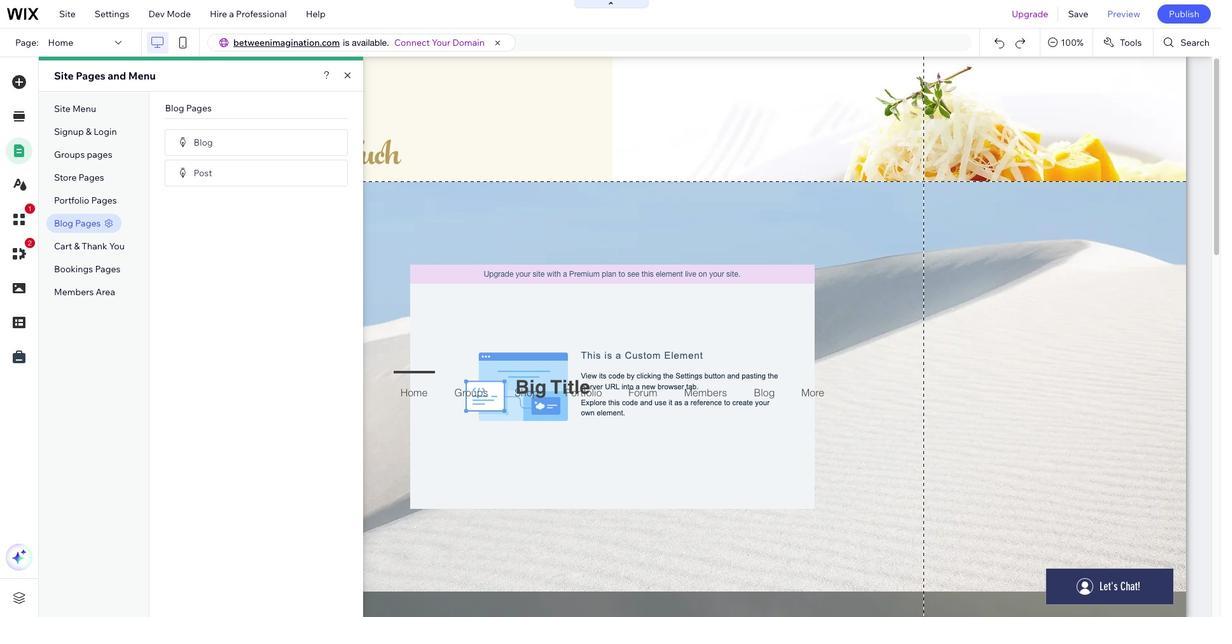 Task type: vqa. For each thing, say whether or not it's contained in the screenshot.
the leftmost ADD
no



Task type: describe. For each thing, give the bounding box(es) containing it.
a
[[229, 8, 234, 20]]

login
[[94, 126, 117, 137]]

hire
[[210, 8, 227, 20]]

preview button
[[1098, 0, 1150, 28]]

post
[[194, 167, 212, 178]]

you
[[109, 240, 125, 252]]

dev mode
[[149, 8, 191, 20]]

help
[[306, 8, 326, 20]]

site for site
[[59, 8, 76, 20]]

signup
[[54, 126, 84, 137]]

groups
[[54, 149, 85, 160]]

1 vertical spatial blog pages
[[54, 218, 101, 229]]

tools button
[[1094, 29, 1154, 57]]

0 horizontal spatial menu
[[72, 103, 96, 115]]

bookings
[[54, 263, 93, 275]]

save button
[[1059, 0, 1098, 28]]

publish button
[[1158, 4, 1211, 24]]

connect
[[394, 37, 430, 48]]

portfolio
[[54, 195, 89, 206]]

cart & thank you
[[54, 240, 125, 252]]

& for cart
[[74, 240, 80, 252]]

upgrade
[[1012, 8, 1049, 20]]

settings
[[95, 8, 129, 20]]

save
[[1068, 8, 1089, 20]]

publish
[[1169, 8, 1200, 20]]

1 horizontal spatial blog pages
[[165, 102, 212, 114]]

groups pages
[[54, 149, 112, 160]]

hire a professional
[[210, 8, 287, 20]]

search
[[1181, 37, 1210, 48]]

site for site menu
[[54, 103, 70, 115]]



Task type: locate. For each thing, give the bounding box(es) containing it.
& right 'cart'
[[74, 240, 80, 252]]

betweenimagination.com
[[233, 37, 340, 48]]

0 horizontal spatial blog
[[54, 218, 73, 229]]

is available. connect your domain
[[343, 37, 485, 48]]

blog
[[165, 102, 184, 114], [194, 136, 213, 148], [54, 218, 73, 229]]

members
[[54, 286, 94, 298]]

100% button
[[1041, 29, 1093, 57]]

dev
[[149, 8, 165, 20]]

2
[[28, 239, 32, 247]]

0 vertical spatial &
[[86, 126, 92, 137]]

1 horizontal spatial &
[[86, 126, 92, 137]]

area
[[96, 286, 115, 298]]

professional
[[236, 8, 287, 20]]

& for signup
[[86, 126, 92, 137]]

1 horizontal spatial menu
[[128, 69, 156, 82]]

site down home
[[54, 69, 74, 82]]

pages
[[87, 149, 112, 160]]

your
[[432, 37, 451, 48]]

domain
[[453, 37, 485, 48]]

&
[[86, 126, 92, 137], [74, 240, 80, 252]]

0 vertical spatial site
[[59, 8, 76, 20]]

1 vertical spatial menu
[[72, 103, 96, 115]]

portfolio pages
[[54, 195, 117, 206]]

and
[[108, 69, 126, 82]]

1 vertical spatial &
[[74, 240, 80, 252]]

mode
[[167, 8, 191, 20]]

site
[[59, 8, 76, 20], [54, 69, 74, 82], [54, 103, 70, 115]]

0 horizontal spatial blog pages
[[54, 218, 101, 229]]

cart
[[54, 240, 72, 252]]

available.
[[352, 38, 389, 48]]

0 vertical spatial menu
[[128, 69, 156, 82]]

1 vertical spatial site
[[54, 69, 74, 82]]

menu right and on the left top of page
[[128, 69, 156, 82]]

2 horizontal spatial blog
[[194, 136, 213, 148]]

0 vertical spatial blog
[[165, 102, 184, 114]]

1 button
[[6, 204, 35, 233]]

menu
[[128, 69, 156, 82], [72, 103, 96, 115]]

search button
[[1154, 29, 1222, 57]]

tools
[[1120, 37, 1142, 48]]

bookings pages
[[54, 263, 121, 275]]

site menu
[[54, 103, 96, 115]]

store
[[54, 172, 77, 183]]

100%
[[1061, 37, 1084, 48]]

1 vertical spatial blog
[[194, 136, 213, 148]]

2 vertical spatial blog
[[54, 218, 73, 229]]

2 button
[[6, 238, 35, 267]]

thank
[[82, 240, 107, 252]]

site for site pages and menu
[[54, 69, 74, 82]]

store pages
[[54, 172, 104, 183]]

menu up signup & login
[[72, 103, 96, 115]]

home
[[48, 37, 73, 48]]

site up signup
[[54, 103, 70, 115]]

site pages and menu
[[54, 69, 156, 82]]

& left 'login'
[[86, 126, 92, 137]]

is
[[343, 38, 350, 48]]

members area
[[54, 286, 115, 298]]

0 horizontal spatial &
[[74, 240, 80, 252]]

2 vertical spatial site
[[54, 103, 70, 115]]

1
[[28, 205, 32, 212]]

pages
[[76, 69, 105, 82], [186, 102, 212, 114], [79, 172, 104, 183], [91, 195, 117, 206], [75, 218, 101, 229], [95, 263, 121, 275]]

1 horizontal spatial blog
[[165, 102, 184, 114]]

preview
[[1108, 8, 1141, 20]]

0 vertical spatial blog pages
[[165, 102, 212, 114]]

site up home
[[59, 8, 76, 20]]

blog pages
[[165, 102, 212, 114], [54, 218, 101, 229]]

signup & login
[[54, 126, 117, 137]]



